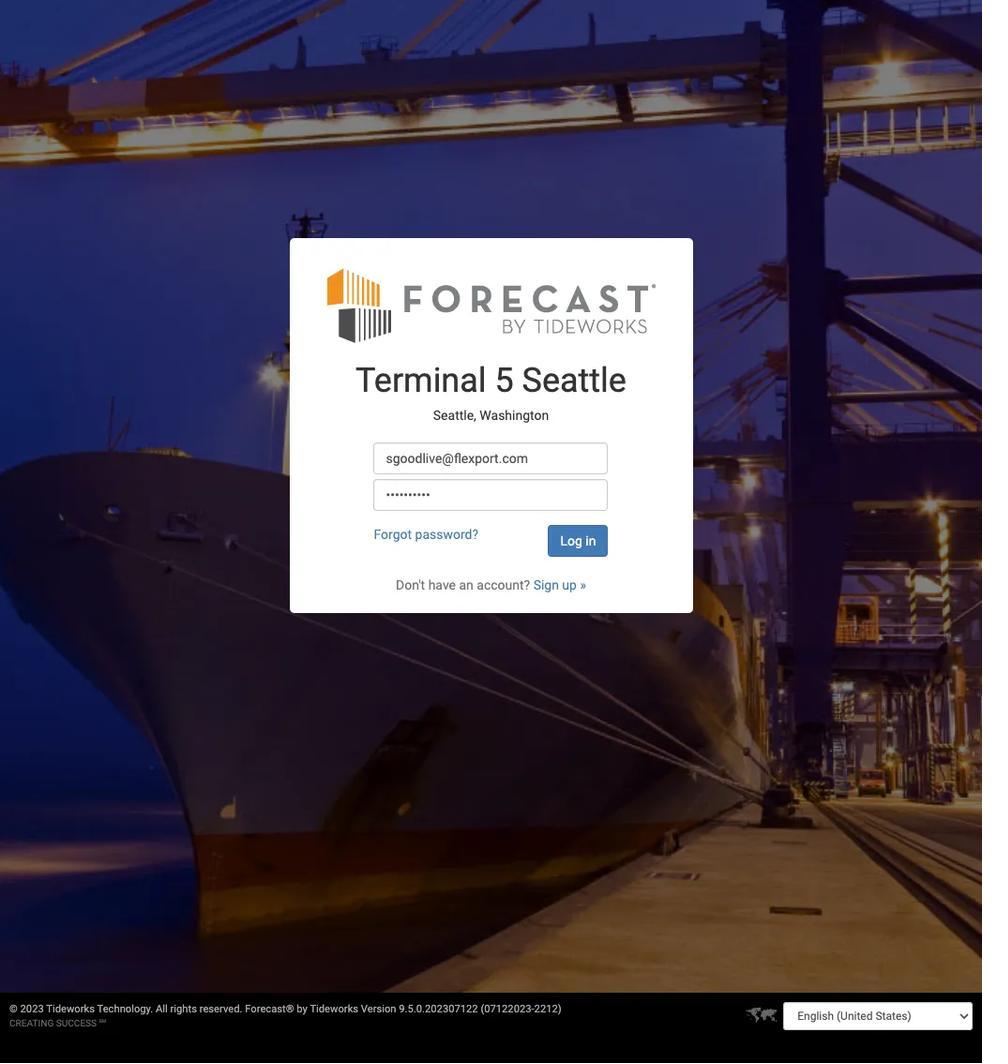 Task type: describe. For each thing, give the bounding box(es) containing it.
by
[[297, 1004, 308, 1016]]

sign up » link
[[533, 578, 586, 593]]

have
[[428, 578, 456, 593]]

forecast® by tideworks image
[[327, 266, 655, 344]]

5
[[495, 361, 514, 400]]

2 tideworks from the left
[[310, 1004, 358, 1016]]

forgot
[[374, 527, 412, 542]]

forgot password? link
[[374, 527, 479, 542]]

don't have an account? sign up »
[[396, 578, 586, 593]]

an
[[459, 578, 474, 593]]

forgot password? log in
[[374, 527, 596, 548]]

technology.
[[97, 1004, 153, 1016]]

terminal
[[356, 361, 486, 400]]

creating
[[9, 1019, 54, 1029]]

all
[[156, 1004, 168, 1016]]

log
[[561, 533, 582, 548]]

© 2023 tideworks technology. all rights reserved. forecast® by tideworks version 9.5.0.202307122 (07122023-2212) creating success ℠
[[9, 1004, 562, 1029]]

password?
[[415, 527, 479, 542]]

sign
[[533, 578, 559, 593]]

success
[[56, 1019, 97, 1029]]

1 tideworks from the left
[[46, 1004, 95, 1016]]



Task type: locate. For each thing, give the bounding box(es) containing it.
2212)
[[534, 1004, 562, 1016]]

©
[[9, 1004, 18, 1016]]

0 horizontal spatial tideworks
[[46, 1004, 95, 1016]]

tideworks
[[46, 1004, 95, 1016], [310, 1004, 358, 1016]]

reserved.
[[200, 1004, 243, 1016]]

account?
[[477, 578, 530, 593]]

in
[[586, 533, 596, 548]]

1 horizontal spatial tideworks
[[310, 1004, 358, 1016]]

℠
[[99, 1019, 106, 1029]]

don't
[[396, 578, 425, 593]]

9.5.0.202307122
[[399, 1004, 478, 1016]]

version
[[361, 1004, 396, 1016]]

seattle
[[522, 361, 627, 400]]

»
[[580, 578, 586, 593]]

tideworks up success
[[46, 1004, 95, 1016]]

washington
[[480, 408, 549, 423]]

tideworks right by
[[310, 1004, 358, 1016]]

Password password field
[[374, 479, 608, 511]]

log in button
[[548, 525, 608, 557]]

terminal 5 seattle seattle, washington
[[356, 361, 627, 423]]

2023
[[20, 1004, 44, 1016]]

forecast®
[[245, 1004, 294, 1016]]

rights
[[170, 1004, 197, 1016]]

up
[[562, 578, 577, 593]]

Email or username text field
[[374, 442, 608, 474]]

(07122023-
[[481, 1004, 534, 1016]]

seattle,
[[433, 408, 476, 423]]



Task type: vqa. For each thing, say whether or not it's contained in the screenshot.
the top EXPORT
no



